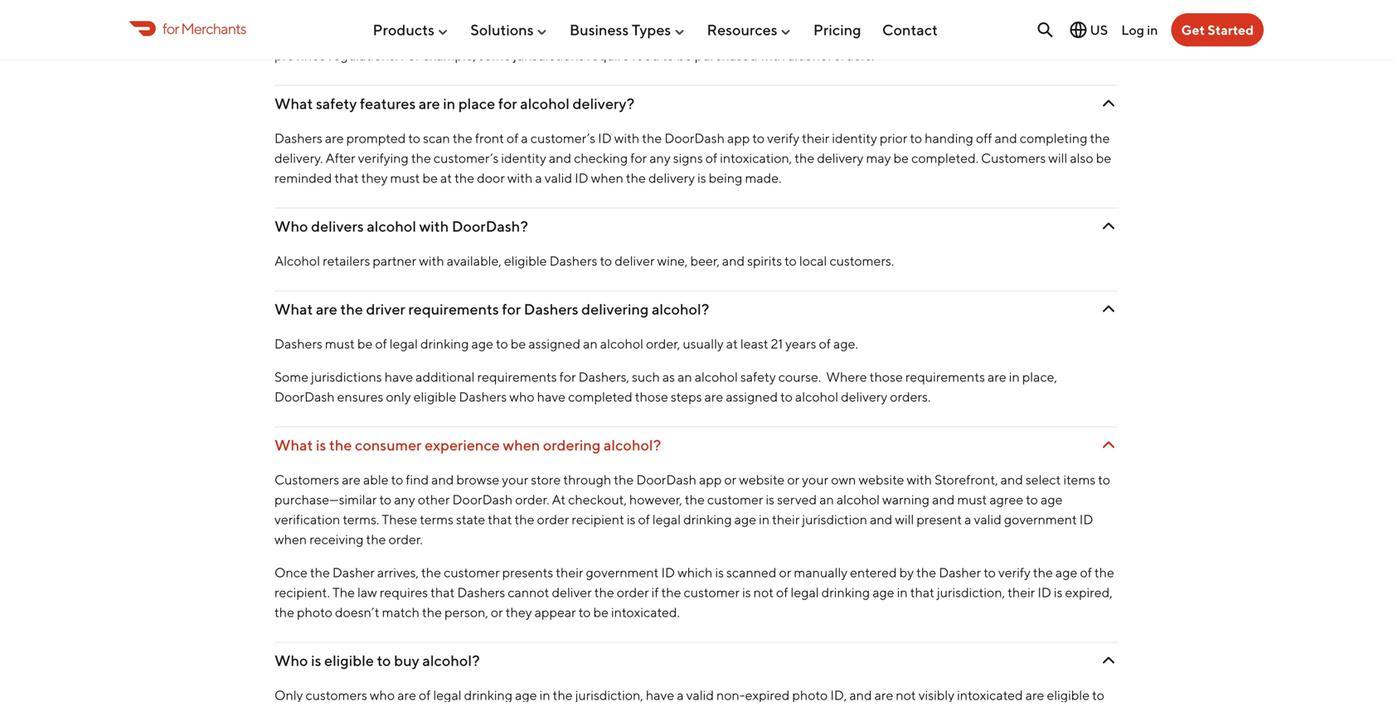Task type: describe. For each thing, give the bounding box(es) containing it.
jurisdiction,
[[937, 585, 1005, 600]]

storefront,
[[935, 472, 998, 488]]

1 horizontal spatial identity
[[832, 130, 877, 146]]

log
[[400, 27, 419, 43]]

if you're a restaurant, log in to add alcohol
[[275, 27, 518, 43]]

to up jurisdiction,
[[984, 565, 996, 581]]

id left expired,
[[1038, 585, 1052, 600]]

add
[[449, 27, 472, 43]]

doordash inside some jurisdictions have additional requirements for dashers, such as an alcohol safety course.  where those requirements are in place, doordash ensures only eligible dashers who have completed those steps are assigned to alcohol delivery orders.
[[275, 389, 335, 405]]

1 dasher from the left
[[333, 565, 375, 581]]

0 vertical spatial legal
[[390, 336, 418, 352]]

any inside customers are able to find and browse your store through the doordash app or website or your own website with storefront, and select items to purchase—similar to any other doordash order. at checkout, however, the customer is served an alcohol warning and must agree to age verification terms. these terms state that the order recipient is of legal drinking age in their jurisdiction and will present a valid government id when receiving the order.
[[394, 492, 415, 508]]

after
[[326, 150, 356, 166]]

to left add
[[435, 27, 447, 43]]

0 horizontal spatial spirits
[[747, 253, 782, 269]]

doordash up however,
[[636, 472, 697, 488]]

if
[[275, 27, 283, 43]]

chevron down image for alcohol
[[1099, 94, 1119, 114]]

doesn't
[[335, 605, 380, 620]]

completing
[[1020, 130, 1088, 146]]

of right signs
[[706, 150, 718, 166]]

checking
[[574, 150, 628, 166]]

1 vertical spatial those
[[635, 389, 668, 405]]

dashers inside some jurisdictions have additional requirements for dashers, such as an alcohol safety course.  where those requirements are in place, doordash ensures only eligible dashers who have completed those steps are assigned to alcohol delivery orders.
[[459, 389, 507, 405]]

delivers
[[311, 217, 364, 235]]

their right jurisdiction,
[[1008, 585, 1035, 600]]

in inside customers are able to find and browse your store through the doordash app or website or your own website with storefront, and select items to purchase—similar to any other doordash order. at checkout, however, the customer is served an alcohol warning and must agree to age verification terms. these terms state that the order recipient is of legal drinking age in their jurisdiction and will present a valid government id when receiving the order.
[[759, 512, 770, 527]]

food
[[632, 47, 660, 63]]

id left which
[[661, 565, 675, 581]]

for merchants
[[163, 19, 246, 37]]

must inside dashers are prompted to scan the front of a customer's id with the doordash app to verify their identity prior to handing off and completing the delivery. after verifying the customer's identity and checking for any signs of intoxication, the delivery may be completed. customers will also be reminded that they must be at the door with a valid id when the delivery is being made.
[[390, 170, 420, 186]]

are down retailers
[[316, 300, 337, 318]]

1 vertical spatial alcohol?
[[604, 436, 661, 454]]

of down driver
[[375, 336, 387, 352]]

age down entered
[[873, 585, 895, 600]]

of right not
[[776, 585, 788, 600]]

alcohol up some
[[475, 27, 518, 43]]

who
[[510, 389, 535, 405]]

requirements for additional
[[477, 369, 557, 385]]

what for what are the driver requirements for dashers delivering alcohol?
[[275, 300, 313, 318]]

verification
[[275, 512, 340, 527]]

0 horizontal spatial an
[[583, 336, 598, 352]]

to left find
[[391, 472, 403, 488]]

order inside customers are able to find and browse your store through the doordash app or website or your own website with storefront, and select items to purchase—similar to any other doordash order. at checkout, however, the customer is served an alcohol warning and must agree to age verification terms. these terms state that the order recipient is of legal drinking age in their jurisdiction and will present a valid government id when receiving the order.
[[537, 512, 569, 527]]

partner
[[373, 253, 417, 269]]

log in link
[[1122, 22, 1158, 38]]

be down prior
[[894, 150, 909, 166]]

prompted
[[346, 130, 406, 146]]

what for what is the consumer experience when ordering alcohol?
[[275, 436, 313, 454]]

0 horizontal spatial assigned
[[529, 336, 581, 352]]

21
[[771, 336, 783, 352]]

is left expired,
[[1054, 585, 1063, 600]]

a inside customers are able to find and browse your store through the doordash app or website or your own website with storefront, and select items to purchase—similar to any other doordash order. at checkout, however, the customer is served an alcohol warning and must agree to age verification terms. these terms state that the order recipient is of legal drinking age in their jurisdiction and will present a valid government id when receiving the order.
[[965, 512, 972, 527]]

is down however,
[[627, 512, 636, 527]]

reminded
[[275, 170, 332, 186]]

you're
[[285, 27, 322, 43]]

to left offerings. at the top left
[[520, 27, 533, 43]]

an inside some jurisdictions have additional requirements for dashers, such as an alcohol safety course.  where those requirements are in place, doordash ensures only eligible dashers who have completed those steps are assigned to alcohol delivery orders.
[[678, 369, 692, 385]]

front
[[475, 130, 504, 146]]

delivery down signs
[[649, 170, 695, 186]]

when inside customers are able to find and browse your store through the doordash app or website or your own website with storefront, and select items to purchase—similar to any other doordash order. at checkout, however, the customer is served an alcohol warning and must agree to age verification terms. these terms state that the order recipient is of legal drinking age in their jurisdiction and will present a valid government id when receiving the order.
[[275, 532, 307, 547]]

intoxication,
[[720, 150, 792, 166]]

manually
[[794, 565, 848, 581]]

for right place
[[498, 95, 517, 112]]

are left place,
[[988, 369, 1007, 385]]

what are the driver requirements for dashers delivering alcohol?
[[275, 300, 709, 318]]

globe line image
[[1069, 20, 1089, 40]]

0 horizontal spatial order.
[[389, 532, 423, 547]]

to down select
[[1026, 492, 1038, 508]]

be down the what are the driver requirements for dashers delivering alcohol?
[[511, 336, 526, 352]]

dashers inside dashers are prompted to scan the front of a customer's id with the doordash app to verify their identity prior to handing off and completing the delivery. after verifying the customer's identity and checking for any signs of intoxication, the delivery may be completed. customers will also be reminded that they must be at the door with a valid id when the delivery is being made.
[[275, 130, 323, 146]]

experience
[[425, 436, 500, 454]]

who for who delivers alcohol with doordash?
[[275, 217, 308, 235]]

resources link
[[707, 14, 793, 45]]

alcohol
[[275, 253, 320, 269]]

get started button
[[1172, 13, 1264, 46]]

ordering
[[543, 436, 601, 454]]

solutions link
[[470, 14, 549, 45]]

alcohol down delivering
[[600, 336, 644, 352]]

to left the customers.
[[785, 253, 797, 269]]

of right "front"
[[507, 130, 519, 146]]

find
[[406, 472, 429, 488]]

verifying
[[358, 150, 409, 166]]

require
[[587, 47, 630, 63]]

drinking inside once the dasher arrives, the customer presents their government id which is scanned or manually entered by the dasher to verify the age of the recipient. the law requires that dashers cannot deliver the order if the customer is not of legal drinking age in that jurisdiction, their id is expired, the photo doesn't match the person, or they appear to be intoxicated.
[[822, 585, 870, 600]]

1 vertical spatial beer,
[[691, 253, 720, 269]]

0 vertical spatial alcohol?
[[652, 300, 709, 318]]

1 vertical spatial wine,
[[657, 253, 688, 269]]

intoxicated.
[[611, 605, 680, 620]]

who delivers alcohol with doordash?
[[275, 217, 528, 235]]

to right prior
[[910, 130, 922, 146]]

at
[[552, 492, 566, 508]]

log
[[1122, 22, 1145, 38]]

that left jurisdiction,
[[910, 585, 935, 600]]

2 vertical spatial alcohol?
[[422, 652, 480, 670]]

valid inside customers are able to find and browse your store through the doordash app or website or your own website with storefront, and select items to purchase—similar to any other doordash order. at checkout, however, the customer is served an alcohol warning and must agree to age verification terms. these terms state that the order recipient is of legal drinking age in their jurisdiction and will present a valid government id when receiving the order.
[[974, 512, 1002, 527]]

must inside customers are able to find and browse your store through the doordash app or website or your own website with storefront, and select items to purchase—similar to any other doordash order. at checkout, however, the customer is served an alcohol warning and must agree to age verification terms. these terms state that the order recipient is of legal drinking age in their jurisdiction and will present a valid government id when receiving the order.
[[957, 492, 987, 508]]

that up person,
[[431, 585, 455, 600]]

completed
[[568, 389, 633, 405]]

customers are able to find and browse your store through the doordash app or website or your own website with storefront, and select items to purchase—similar to any other doordash order. at checkout, however, the customer is served an alcohol warning and must agree to age verification terms. these terms state that the order recipient is of legal drinking age in their jurisdiction and will present a valid government id when receiving the order.
[[275, 472, 1111, 547]]

1 horizontal spatial when
[[503, 436, 540, 454]]

signs
[[673, 150, 703, 166]]

delivery?
[[573, 95, 635, 112]]

by inside once the dasher arrives, the customer presents their government id which is scanned or manually entered by the dasher to verify the age of the recipient. the law requires that dashers cannot deliver the order if the customer is not of legal drinking age in that jurisdiction, their id is expired, the photo doesn't match the person, or they appear to be intoxicated.
[[900, 565, 914, 581]]

2 horizontal spatial your
[[802, 472, 829, 488]]

for inside to your offerings. availability of wine, beer, and spirits delivery for restaurants varies by local state and province regulations. for example, some jurisdictions require food to be purchased with alcohol orders.
[[879, 27, 896, 43]]

government inside customers are able to find and browse your store through the doordash app or website or your own website with storefront, and select items to purchase—similar to any other doordash order. at checkout, however, the customer is served an alcohol warning and must agree to age verification terms. these terms state that the order recipient is of legal drinking age in their jurisdiction and will present a valid government id when receiving the order.
[[1004, 512, 1077, 527]]

that inside customers are able to find and browse your store through the doordash app or website or your own website with storefront, and select items to purchase—similar to any other doordash order. at checkout, however, the customer is served an alcohol warning and must agree to age verification terms. these terms state that the order recipient is of legal drinking age in their jurisdiction and will present a valid government id when receiving the order.
[[488, 512, 512, 527]]

alcohol left delivery?
[[520, 95, 570, 112]]

years
[[786, 336, 817, 352]]

delivering
[[582, 300, 649, 318]]

as
[[663, 369, 675, 385]]

also
[[1070, 150, 1094, 166]]

recipient
[[572, 512, 624, 527]]

types
[[632, 21, 671, 39]]

with right the door at the left of the page
[[508, 170, 533, 186]]

0 vertical spatial safety
[[316, 95, 357, 112]]

they inside dashers are prompted to scan the front of a customer's id with the doordash app to verify their identity prior to handing off and completing the delivery. after verifying the customer's identity and checking for any signs of intoxication, the delivery may be completed. customers will also be reminded that they must be at the door with a valid id when the delivery is being made.
[[361, 170, 388, 186]]

alcohol retailers partner with available, eligible dashers to deliver wine, beer, and spirits to local customers.
[[275, 253, 894, 269]]

chevron down image for delivering
[[1099, 299, 1119, 319]]

your inside to your offerings. availability of wine, beer, and spirits delivery for restaurants varies by local state and province regulations. for example, some jurisdictions require food to be purchased with alcohol orders.
[[535, 27, 562, 43]]

place,
[[1023, 369, 1058, 385]]

availability
[[622, 27, 686, 43]]

buy
[[394, 652, 420, 670]]

order,
[[646, 336, 680, 352]]

5 chevron down image from the top
[[1099, 651, 1119, 671]]

additional
[[416, 369, 475, 385]]

0 vertical spatial order.
[[515, 492, 549, 508]]

doordash down browse
[[453, 492, 513, 508]]

completed.
[[912, 150, 979, 166]]

of up expired,
[[1080, 565, 1092, 581]]

id up checking
[[598, 130, 612, 146]]

select
[[1026, 472, 1061, 488]]

age up expired,
[[1056, 565, 1078, 581]]

will inside customers are able to find and browse your store through the doordash app or website or your own website with storefront, and select items to purchase—similar to any other doordash order. at checkout, however, the customer is served an alcohol warning and must agree to age verification terms. these terms state that the order recipient is of legal drinking age in their jurisdiction and will present a valid government id when receiving the order.
[[895, 512, 914, 527]]

dashers,
[[579, 369, 629, 385]]

these
[[382, 512, 417, 527]]

person,
[[445, 605, 488, 620]]

age down the what are the driver requirements for dashers delivering alcohol?
[[472, 336, 494, 352]]

delivery inside to your offerings. availability of wine, beer, and spirits delivery for restaurants varies by local state and province regulations. for example, some jurisdictions require food to be purchased with alcohol orders.
[[830, 27, 877, 43]]

to right items
[[1098, 472, 1111, 488]]

of left age.
[[819, 336, 831, 352]]

dashers up delivering
[[550, 253, 598, 269]]

however,
[[629, 492, 683, 508]]

restaurants
[[898, 27, 965, 43]]

is up purchase—similar
[[316, 436, 326, 454]]

of inside to your offerings. availability of wine, beer, and spirits delivery for restaurants varies by local state and province regulations. for example, some jurisdictions require food to be purchased with alcohol orders.
[[688, 27, 700, 43]]

usually
[[683, 336, 724, 352]]

valid inside dashers are prompted to scan the front of a customer's id with the doordash app to verify their identity prior to handing off and completing the delivery. after verifying the customer's identity and checking for any signs of intoxication, the delivery may be completed. customers will also be reminded that they must be at the door with a valid id when the delivery is being made.
[[545, 170, 572, 186]]

to right appear
[[579, 605, 591, 620]]

with inside to your offerings. availability of wine, beer, and spirits delivery for restaurants varies by local state and province regulations. for example, some jurisdictions require food to be purchased with alcohol orders.
[[760, 47, 785, 63]]

delivery inside some jurisdictions have additional requirements for dashers, such as an alcohol safety course.  where those requirements are in place, doordash ensures only eligible dashers who have completed those steps are assigned to alcohol delivery orders.
[[841, 389, 888, 405]]

to up intoxication, at the right
[[753, 130, 765, 146]]

in inside some jurisdictions have additional requirements for dashers, such as an alcohol safety course.  where those requirements are in place, doordash ensures only eligible dashers who have completed those steps are assigned to alcohol delivery orders.
[[1009, 369, 1020, 385]]

be down driver
[[357, 336, 373, 352]]

1 horizontal spatial those
[[870, 369, 903, 385]]

through
[[563, 472, 612, 488]]

of inside customers are able to find and browse your store through the doordash app or website or your own website with storefront, and select items to purchase—similar to any other doordash order. at checkout, however, the customer is served an alcohol warning and must agree to age verification terms. these terms state that the order recipient is of legal drinking age in their jurisdiction and will present a valid government id when receiving the order.
[[638, 512, 650, 527]]

legal inside customers are able to find and browse your store through the doordash app or website or your own website with storefront, and select items to purchase—similar to any other doordash order. at checkout, however, the customer is served an alcohol warning and must agree to age verification terms. these terms state that the order recipient is of legal drinking age in their jurisdiction and will present a valid government id when receiving the order.
[[653, 512, 681, 527]]

alcohol down where
[[795, 389, 839, 405]]

0 horizontal spatial eligible
[[324, 652, 374, 670]]

log in to add alcohol link
[[400, 27, 518, 43]]

government inside once the dasher arrives, the customer presents their government id which is scanned or manually entered by the dasher to verify the age of the recipient. the law requires that dashers cannot deliver the order if the customer is not of legal drinking age in that jurisdiction, their id is expired, the photo doesn't match the person, or they appear to be intoxicated.
[[586, 565, 659, 581]]

state inside to your offerings. availability of wine, beer, and spirits delivery for restaurants varies by local state and province regulations. for example, some jurisdictions require food to be purchased with alcohol orders.
[[1052, 27, 1081, 43]]

1 website from the left
[[739, 472, 785, 488]]

to left buy
[[377, 652, 391, 670]]

are right steps
[[705, 389, 724, 405]]

verify inside once the dasher arrives, the customer presents their government id which is scanned or manually entered by the dasher to verify the age of the recipient. the law requires that dashers cannot deliver the order if the customer is not of legal drinking age in that jurisdiction, their id is expired, the photo doesn't match the person, or they appear to be intoxicated.
[[999, 565, 1031, 581]]

us
[[1090, 22, 1108, 38]]

2 horizontal spatial eligible
[[504, 253, 547, 269]]

1 horizontal spatial have
[[537, 389, 566, 405]]

age down select
[[1041, 492, 1063, 508]]

app inside customers are able to find and browse your store through the doordash app or website or your own website with storefront, and select items to purchase—similar to any other doordash order. at checkout, however, the customer is served an alcohol warning and must agree to age verification terms. these terms state that the order recipient is of legal drinking age in their jurisdiction and will present a valid government id when receiving the order.
[[699, 472, 722, 488]]

they inside once the dasher arrives, the customer presents their government id which is scanned or manually entered by the dasher to verify the age of the recipient. the law requires that dashers cannot deliver the order if the customer is not of legal drinking age in that jurisdiction, their id is expired, the photo doesn't match the person, or they appear to be intoxicated.
[[506, 605, 532, 620]]

delivery.
[[275, 150, 323, 166]]

to down able at the left of page
[[379, 492, 392, 508]]

example,
[[423, 47, 476, 63]]

law
[[357, 585, 377, 600]]

age up scanned
[[735, 512, 757, 527]]

beer, inside to your offerings. availability of wine, beer, and spirits delivery for restaurants varies by local state and province regulations. for example, some jurisdictions require food to be purchased with alcohol orders.
[[736, 27, 765, 43]]

what safety features are in place for alcohol delivery?
[[275, 95, 635, 112]]

if
[[652, 585, 659, 600]]

is left not
[[742, 585, 751, 600]]

delivery left may in the right top of the page
[[817, 150, 864, 166]]

to left scan
[[408, 130, 421, 146]]

once the dasher arrives, the customer presents their government id which is scanned or manually entered by the dasher to verify the age of the recipient. the law requires that dashers cannot deliver the order if the customer is not of legal drinking age in that jurisdiction, their id is expired, the photo doesn't match the person, or they appear to be intoxicated.
[[275, 565, 1115, 620]]

present
[[917, 512, 962, 527]]

least
[[741, 336, 769, 352]]

a right the door at the left of the page
[[535, 170, 542, 186]]

2 vertical spatial customer
[[684, 585, 740, 600]]

who for who is eligible to buy alcohol?
[[275, 652, 308, 670]]

be down scan
[[423, 170, 438, 186]]

customer inside customers are able to find and browse your store through the doordash app or website or your own website with storefront, and select items to purchase—similar to any other doordash order. at checkout, however, the customer is served an alcohol warning and must agree to age verification terms. these terms state that the order recipient is of legal drinking age in their jurisdiction and will present a valid government id when receiving the order.
[[707, 492, 763, 508]]

province
[[275, 47, 326, 63]]

some
[[275, 369, 309, 385]]

served
[[777, 492, 817, 508]]

purchased
[[695, 47, 758, 63]]

scanned
[[727, 565, 777, 581]]

made.
[[745, 170, 782, 186]]

retailers
[[323, 253, 370, 269]]

to your offerings. availability of wine, beer, and spirits delivery for restaurants varies by local state and province regulations. for example, some jurisdictions require food to be purchased with alcohol orders.
[[275, 27, 1106, 63]]

is left served
[[766, 492, 775, 508]]

0 horizontal spatial identity
[[501, 150, 546, 166]]

able
[[363, 472, 389, 488]]



Task type: locate. For each thing, give the bounding box(es) containing it.
deliver inside once the dasher arrives, the customer presents their government id which is scanned or manually entered by the dasher to verify the age of the recipient. the law requires that dashers cannot deliver the order if the customer is not of legal drinking age in that jurisdiction, their id is expired, the photo doesn't match the person, or they appear to be intoxicated.
[[552, 585, 592, 600]]

0 vertical spatial customer's
[[531, 130, 596, 146]]

in inside once the dasher arrives, the customer presents their government id which is scanned or manually entered by the dasher to verify the age of the recipient. the law requires that dashers cannot deliver the order if the customer is not of legal drinking age in that jurisdiction, their id is expired, the photo doesn't match the person, or they appear to be intoxicated.
[[897, 585, 908, 600]]

any left signs
[[650, 150, 671, 166]]

assigned up dashers,
[[529, 336, 581, 352]]

government up if
[[586, 565, 659, 581]]

when inside dashers are prompted to scan the front of a customer's id with the doordash app to verify their identity prior to handing off and completing the delivery. after verifying the customer's identity and checking for any signs of intoxication, the delivery may be completed. customers will also be reminded that they must be at the door with a valid id when the delivery is being made.
[[591, 170, 624, 186]]

an inside customers are able to find and browse your store through the doordash app or website or your own website with storefront, and select items to purchase—similar to any other doordash order. at checkout, however, the customer is served an alcohol warning and must agree to age verification terms. these terms state that the order recipient is of legal drinking age in their jurisdiction and will present a valid government id when receiving the order.
[[820, 492, 834, 508]]

alcohol down usually
[[695, 369, 738, 385]]

0 vertical spatial state
[[1052, 27, 1081, 43]]

1 what from the top
[[275, 95, 313, 112]]

2 dasher from the left
[[939, 565, 981, 581]]

customers
[[981, 150, 1046, 166], [275, 472, 339, 488]]

valid down "agree"
[[974, 512, 1002, 527]]

0 vertical spatial they
[[361, 170, 388, 186]]

who down photo
[[275, 652, 308, 670]]

off
[[976, 130, 992, 146]]

local for customers.
[[799, 253, 827, 269]]

at down scan
[[440, 170, 452, 186]]

safety left features
[[316, 95, 357, 112]]

1 vertical spatial will
[[895, 512, 914, 527]]

expired,
[[1065, 585, 1113, 600]]

0 vertical spatial have
[[385, 369, 413, 385]]

warning
[[883, 492, 930, 508]]

for
[[400, 47, 420, 63]]

of
[[688, 27, 700, 43], [507, 130, 519, 146], [706, 150, 718, 166], [375, 336, 387, 352], [819, 336, 831, 352], [638, 512, 650, 527], [1080, 565, 1092, 581], [776, 585, 788, 600]]

must down verifying
[[390, 170, 420, 186]]

1 horizontal spatial at
[[726, 336, 738, 352]]

doordash
[[665, 130, 725, 146], [275, 389, 335, 405], [636, 472, 697, 488], [453, 492, 513, 508]]

receiving
[[310, 532, 364, 547]]

1 horizontal spatial eligible
[[414, 389, 456, 405]]

1 horizontal spatial state
[[1052, 27, 1081, 43]]

id down items
[[1080, 512, 1094, 527]]

is inside dashers are prompted to scan the front of a customer's id with the doordash app to verify their identity prior to handing off and completing the delivery. after verifying the customer's identity and checking for any signs of intoxication, the delivery may be completed. customers will also be reminded that they must be at the door with a valid id when the delivery is being made.
[[698, 170, 706, 186]]

their right presents
[[556, 565, 583, 581]]

0 horizontal spatial app
[[699, 472, 722, 488]]

by inside to your offerings. availability of wine, beer, and spirits delivery for restaurants varies by local state and province regulations. for example, some jurisdictions require food to be purchased with alcohol orders.
[[1004, 27, 1019, 43]]

3 chevron down image from the top
[[1099, 299, 1119, 319]]

their inside dashers are prompted to scan the front of a customer's id with the doordash app to verify their identity prior to handing off and completing the delivery. after verifying the customer's identity and checking for any signs of intoxication, the delivery may be completed. customers will also be reminded that they must be at the door with a valid id when the delivery is being made.
[[802, 130, 830, 146]]

customer's
[[531, 130, 596, 146], [434, 150, 499, 166]]

0 horizontal spatial your
[[502, 472, 529, 488]]

0 horizontal spatial state
[[456, 512, 485, 527]]

any
[[650, 150, 671, 166], [394, 492, 415, 508]]

2 what from the top
[[275, 300, 313, 318]]

1 horizontal spatial deliver
[[615, 253, 655, 269]]

consumer
[[355, 436, 422, 454]]

0 horizontal spatial legal
[[390, 336, 418, 352]]

those down such
[[635, 389, 668, 405]]

local
[[1021, 27, 1049, 43], [799, 253, 827, 269]]

place
[[459, 95, 495, 112]]

requirements
[[408, 300, 499, 318], [477, 369, 557, 385], [906, 369, 985, 385]]

0 horizontal spatial customers
[[275, 472, 339, 488]]

1 vertical spatial they
[[506, 605, 532, 620]]

1 vertical spatial customer
[[444, 565, 500, 581]]

id down checking
[[575, 170, 589, 186]]

jurisdictions inside some jurisdictions have additional requirements for dashers, such as an alcohol safety course.  where those requirements are in place, doordash ensures only eligible dashers who have completed those steps are assigned to alcohol delivery orders.
[[311, 369, 382, 385]]

that inside dashers are prompted to scan the front of a customer's id with the doordash app to verify their identity prior to handing off and completing the delivery. after verifying the customer's identity and checking for any signs of intoxication, the delivery may be completed. customers will also be reminded that they must be at the door with a valid id when the delivery is being made.
[[335, 170, 359, 186]]

being
[[709, 170, 743, 186]]

0 vertical spatial wine,
[[703, 27, 734, 43]]

will down warning
[[895, 512, 914, 527]]

order inside once the dasher arrives, the customer presents their government id which is scanned or manually entered by the dasher to verify the age of the recipient. the law requires that dashers cannot deliver the order if the customer is not of legal drinking age in that jurisdiction, their id is expired, the photo doesn't match the person, or they appear to be intoxicated.
[[617, 585, 649, 600]]

1 vertical spatial at
[[726, 336, 738, 352]]

2 horizontal spatial legal
[[791, 585, 819, 600]]

1 horizontal spatial orders.
[[890, 389, 931, 405]]

1 vertical spatial customer's
[[434, 150, 499, 166]]

1 vertical spatial what
[[275, 300, 313, 318]]

1 horizontal spatial local
[[1021, 27, 1049, 43]]

0 vertical spatial government
[[1004, 512, 1077, 527]]

1 vertical spatial app
[[699, 472, 722, 488]]

customers inside customers are able to find and browse your store through the doordash app or website or your own website with storefront, and select items to purchase—similar to any other doordash order. at checkout, however, the customer is served an alcohol warning and must agree to age verification terms. these terms state that the order recipient is of legal drinking age in their jurisdiction and will present a valid government id when receiving the order.
[[275, 472, 339, 488]]

merchants
[[181, 19, 246, 37]]

business
[[570, 21, 629, 39]]

started
[[1208, 22, 1254, 38]]

when down verification
[[275, 532, 307, 547]]

0 horizontal spatial have
[[385, 369, 413, 385]]

any up these
[[394, 492, 415, 508]]

an
[[583, 336, 598, 352], [678, 369, 692, 385], [820, 492, 834, 508]]

eligible inside some jurisdictions have additional requirements for dashers, such as an alcohol safety course.  where those requirements are in place, doordash ensures only eligible dashers who have completed those steps are assigned to alcohol delivery orders.
[[414, 389, 456, 405]]

doordash down some
[[275, 389, 335, 405]]

0 vertical spatial by
[[1004, 27, 1019, 43]]

1 horizontal spatial legal
[[653, 512, 681, 527]]

not
[[754, 585, 774, 600]]

1 vertical spatial state
[[456, 512, 485, 527]]

0 horizontal spatial will
[[895, 512, 914, 527]]

0 vertical spatial app
[[727, 130, 750, 146]]

by
[[1004, 27, 1019, 43], [900, 565, 914, 581]]

that down browse
[[488, 512, 512, 527]]

0 vertical spatial customer
[[707, 492, 763, 508]]

alcohol inside to your offerings. availability of wine, beer, and spirits delivery for restaurants varies by local state and province regulations. for example, some jurisdictions require food to be purchased with alcohol orders.
[[788, 47, 831, 63]]

2 vertical spatial drinking
[[822, 585, 870, 600]]

dashers up "dashers must be of legal drinking age to be assigned an alcohol order, usually at least 21 years of age."
[[524, 300, 579, 318]]

any inside dashers are prompted to scan the front of a customer's id with the doordash app to verify their identity prior to handing off and completing the delivery. after verifying the customer's identity and checking for any signs of intoxication, the delivery may be completed. customers will also be reminded that they must be at the door with a valid id when the delivery is being made.
[[650, 150, 671, 166]]

those right where
[[870, 369, 903, 385]]

with down resources link
[[760, 47, 785, 63]]

some jurisdictions have additional requirements for dashers, such as an alcohol safety course.  where those requirements are in place, doordash ensures only eligible dashers who have completed those steps are assigned to alcohol delivery orders.
[[275, 369, 1058, 405]]

0 horizontal spatial customer's
[[434, 150, 499, 166]]

available,
[[447, 253, 502, 269]]

a right the present
[[965, 512, 972, 527]]

alcohol inside customers are able to find and browse your store through the doordash app or website or your own website with storefront, and select items to purchase—similar to any other doordash order. at checkout, however, the customer is served an alcohol warning and must agree to age verification terms. these terms state that the order recipient is of legal drinking age in their jurisdiction and will present a valid government id when receiving the order.
[[837, 492, 880, 508]]

orders. inside some jurisdictions have additional requirements for dashers, such as an alcohol safety course.  where those requirements are in place, doordash ensures only eligible dashers who have completed those steps are assigned to alcohol delivery orders.
[[890, 389, 931, 405]]

delivery left contact
[[830, 27, 877, 43]]

customers down off
[[981, 150, 1046, 166]]

is right which
[[715, 565, 724, 581]]

resources
[[707, 21, 778, 39]]

drinking inside customers are able to find and browse your store through the doordash app or website or your own website with storefront, and select items to purchase—similar to any other doordash order. at checkout, however, the customer is served an alcohol warning and must agree to age verification terms. these terms state that the order recipient is of legal drinking age in their jurisdiction and will present a valid government id when receiving the order.
[[684, 512, 732, 527]]

are inside customers are able to find and browse your store through the doordash app or website or your own website with storefront, and select items to purchase—similar to any other doordash order. at checkout, however, the customer is served an alcohol warning and must agree to age verification terms. these terms state that the order recipient is of legal drinking age in their jurisdiction and will present a valid government id when receiving the order.
[[342, 472, 361, 488]]

1 vertical spatial any
[[394, 492, 415, 508]]

for inside some jurisdictions have additional requirements for dashers, such as an alcohol safety course.  where those requirements are in place, doordash ensures only eligible dashers who have completed those steps are assigned to alcohol delivery orders.
[[560, 369, 576, 385]]

with right partner
[[419, 253, 444, 269]]

local left globe line image
[[1021, 27, 1049, 43]]

1 horizontal spatial they
[[506, 605, 532, 620]]

0 vertical spatial must
[[390, 170, 420, 186]]

3 what from the top
[[275, 436, 313, 454]]

government down "agree"
[[1004, 512, 1077, 527]]

for left "merchants"
[[163, 19, 179, 37]]

to up delivering
[[600, 253, 612, 269]]

the
[[453, 130, 473, 146], [642, 130, 662, 146], [1090, 130, 1110, 146], [411, 150, 431, 166], [795, 150, 815, 166], [455, 170, 475, 186], [626, 170, 646, 186], [340, 300, 363, 318], [329, 436, 352, 454], [614, 472, 634, 488], [685, 492, 705, 508], [515, 512, 535, 527], [366, 532, 386, 547], [310, 565, 330, 581], [421, 565, 441, 581], [917, 565, 937, 581], [1033, 565, 1053, 581], [1095, 565, 1115, 581], [595, 585, 614, 600], [661, 585, 681, 600], [275, 605, 294, 620], [422, 605, 442, 620]]

pricing
[[814, 21, 861, 39]]

for left restaurants
[[879, 27, 896, 43]]

2 horizontal spatial must
[[957, 492, 987, 508]]

are up "after"
[[325, 130, 344, 146]]

who up alcohol
[[275, 217, 308, 235]]

contact
[[882, 21, 938, 39]]

have
[[385, 369, 413, 385], [537, 389, 566, 405]]

for inside dashers are prompted to scan the front of a customer's id with the doordash app to verify their identity prior to handing off and completing the delivery. after verifying the customer's identity and checking for any signs of intoxication, the delivery may be completed. customers will also be reminded that they must be at the door with a valid id when the delivery is being made.
[[631, 150, 647, 166]]

valid
[[545, 170, 572, 186], [974, 512, 1002, 527]]

spirits inside to your offerings. availability of wine, beer, and spirits delivery for restaurants varies by local state and province regulations. for example, some jurisdictions require food to be purchased with alcohol orders.
[[793, 27, 828, 43]]

2 website from the left
[[859, 472, 905, 488]]

1 vertical spatial identity
[[501, 150, 546, 166]]

have up only
[[385, 369, 413, 385]]

jurisdictions inside to your offerings. availability of wine, beer, and spirits delivery for restaurants varies by local state and province regulations. for example, some jurisdictions require food to be purchased with alcohol orders.
[[514, 47, 584, 63]]

1 horizontal spatial government
[[1004, 512, 1077, 527]]

order.
[[515, 492, 549, 508], [389, 532, 423, 547]]

0 horizontal spatial drinking
[[421, 336, 469, 352]]

varies
[[968, 27, 1002, 43]]

customer's down "front"
[[434, 150, 499, 166]]

safety
[[316, 95, 357, 112], [741, 369, 776, 385]]

steps
[[671, 389, 702, 405]]

are up scan
[[419, 95, 440, 112]]

0 horizontal spatial website
[[739, 472, 785, 488]]

assigned inside some jurisdictions have additional requirements for dashers, such as an alcohol safety course.  where those requirements are in place, doordash ensures only eligible dashers who have completed those steps are assigned to alcohol delivery orders.
[[726, 389, 778, 405]]

doordash inside dashers are prompted to scan the front of a customer's id with the doordash app to verify their identity prior to handing off and completing the delivery. after verifying the customer's identity and checking for any signs of intoxication, the delivery may be completed. customers will also be reminded that they must be at the door with a valid id when the delivery is being made.
[[665, 130, 725, 146]]

will down completing
[[1049, 150, 1068, 166]]

1 vertical spatial customers
[[275, 472, 339, 488]]

for down "dashers must be of legal drinking age to be assigned an alcohol order, usually at least 21 years of age."
[[560, 369, 576, 385]]

match
[[382, 605, 420, 620]]

2 horizontal spatial drinking
[[822, 585, 870, 600]]

scan
[[423, 130, 450, 146]]

regulations.
[[329, 47, 398, 63]]

1 horizontal spatial drinking
[[684, 512, 732, 527]]

0 horizontal spatial beer,
[[691, 253, 720, 269]]

0 vertical spatial valid
[[545, 170, 572, 186]]

website up warning
[[859, 472, 905, 488]]

dashers up some
[[275, 336, 323, 352]]

1 chevron down image from the top
[[1099, 94, 1119, 114]]

0 vertical spatial deliver
[[615, 253, 655, 269]]

dashers left who
[[459, 389, 507, 405]]

2 vertical spatial eligible
[[324, 652, 374, 670]]

4 chevron down image from the top
[[1099, 435, 1119, 455]]

a right you're
[[324, 27, 331, 43]]

by right varies
[[1004, 27, 1019, 43]]

legal inside once the dasher arrives, the customer presents their government id which is scanned or manually entered by the dasher to verify the age of the recipient. the law requires that dashers cannot deliver the order if the customer is not of legal drinking age in that jurisdiction, their id is expired, the photo doesn't match the person, or they appear to be intoxicated.
[[791, 585, 819, 600]]

1 horizontal spatial safety
[[741, 369, 776, 385]]

state left us
[[1052, 27, 1081, 43]]

be right also
[[1096, 150, 1112, 166]]

pricing link
[[814, 14, 861, 45]]

entered
[[850, 565, 897, 581]]

deliver up delivering
[[615, 253, 655, 269]]

doordash up signs
[[665, 130, 725, 146]]

orders. inside to your offerings. availability of wine, beer, and spirits delivery for restaurants varies by local state and province regulations. for example, some jurisdictions require food to be purchased with alcohol orders.
[[834, 47, 874, 63]]

state right the terms
[[456, 512, 485, 527]]

local for state
[[1021, 27, 1049, 43]]

order down at
[[537, 512, 569, 527]]

get
[[1182, 22, 1205, 38]]

what for what safety features are in place for alcohol delivery?
[[275, 95, 313, 112]]

legal
[[390, 336, 418, 352], [653, 512, 681, 527], [791, 585, 819, 600]]

customers inside dashers are prompted to scan the front of a customer's id with the doordash app to verify their identity prior to handing off and completing the delivery. after verifying the customer's identity and checking for any signs of intoxication, the delivery may be completed. customers will also be reminded that they must be at the door with a valid id when the delivery is being made.
[[981, 150, 1046, 166]]

jurisdictions up ensures
[[311, 369, 382, 385]]

0 horizontal spatial must
[[325, 336, 355, 352]]

checkout,
[[568, 492, 627, 508]]

1 vertical spatial who
[[275, 652, 308, 670]]

id inside customers are able to find and browse your store through the doordash app or website or your own website with storefront, and select items to purchase—similar to any other doordash order. at checkout, however, the customer is served an alcohol warning and must agree to age verification terms. these terms state that the order recipient is of legal drinking age in their jurisdiction and will present a valid government id when receiving the order.
[[1080, 512, 1094, 527]]

door
[[477, 170, 505, 186]]

1 horizontal spatial assigned
[[726, 389, 778, 405]]

identity up may in the right top of the page
[[832, 130, 877, 146]]

that
[[335, 170, 359, 186], [488, 512, 512, 527], [431, 585, 455, 600], [910, 585, 935, 600]]

safety down least
[[741, 369, 776, 385]]

0 vertical spatial assigned
[[529, 336, 581, 352]]

1 horizontal spatial customer's
[[531, 130, 596, 146]]

1 vertical spatial safety
[[741, 369, 776, 385]]

a right "front"
[[521, 130, 528, 146]]

have right who
[[537, 389, 566, 405]]

safety inside some jurisdictions have additional requirements for dashers, such as an alcohol safety course.  where those requirements are in place, doordash ensures only eligible dashers who have completed those steps are assigned to alcohol delivery orders.
[[741, 369, 776, 385]]

0 horizontal spatial verify
[[767, 130, 800, 146]]

1 horizontal spatial valid
[[974, 512, 1002, 527]]

at inside dashers are prompted to scan the front of a customer's id with the doordash app to verify their identity prior to handing off and completing the delivery. after verifying the customer's identity and checking for any signs of intoxication, the delivery may be completed. customers will also be reminded that they must be at the door with a valid id when the delivery is being made.
[[440, 170, 452, 186]]

1 vertical spatial drinking
[[684, 512, 732, 527]]

the
[[332, 585, 355, 600]]

1 vertical spatial by
[[900, 565, 914, 581]]

order. down store at bottom
[[515, 492, 549, 508]]

0 vertical spatial will
[[1049, 150, 1068, 166]]

0 vertical spatial verify
[[767, 130, 800, 146]]

alcohol up partner
[[367, 217, 416, 235]]

customer
[[707, 492, 763, 508], [444, 565, 500, 581], [684, 585, 740, 600]]

terms
[[420, 512, 454, 527]]

they down verifying
[[361, 170, 388, 186]]

1 vertical spatial jurisdictions
[[311, 369, 382, 385]]

where
[[826, 369, 867, 385]]

products
[[373, 21, 435, 39]]

0 horizontal spatial dasher
[[333, 565, 375, 581]]

identity
[[832, 130, 877, 146], [501, 150, 546, 166]]

drinking
[[421, 336, 469, 352], [684, 512, 732, 527], [822, 585, 870, 600]]

1 vertical spatial have
[[537, 389, 566, 405]]

their inside customers are able to find and browse your store through the doordash app or website or your own website with storefront, and select items to purchase—similar to any other doordash order. at checkout, however, the customer is served an alcohol warning and must agree to age verification terms. these terms state that the order recipient is of legal drinking age in their jurisdiction and will present a valid government id when receiving the order.
[[772, 512, 800, 527]]

their left prior
[[802, 130, 830, 146]]

1 horizontal spatial website
[[859, 472, 905, 488]]

ensures
[[337, 389, 384, 405]]

when down checking
[[591, 170, 624, 186]]

dashers inside once the dasher arrives, the customer presents their government id which is scanned or manually entered by the dasher to verify the age of the recipient. the law requires that dashers cannot deliver the order if the customer is not of legal drinking age in that jurisdiction, their id is expired, the photo doesn't match the person, or they appear to be intoxicated.
[[457, 585, 505, 600]]

local inside to your offerings. availability of wine, beer, and spirits delivery for restaurants varies by local state and province regulations. for example, some jurisdictions require food to be purchased with alcohol orders.
[[1021, 27, 1049, 43]]

2 chevron down image from the top
[[1099, 216, 1119, 236]]

local left the customers.
[[799, 253, 827, 269]]

website up served
[[739, 472, 785, 488]]

only
[[386, 389, 411, 405]]

0 vertical spatial drinking
[[421, 336, 469, 352]]

2 who from the top
[[275, 652, 308, 670]]

what is the consumer experience when ordering alcohol?
[[275, 436, 661, 454]]

2 vertical spatial when
[[275, 532, 307, 547]]

to
[[435, 27, 447, 43], [520, 27, 533, 43], [662, 47, 674, 63], [408, 130, 421, 146], [753, 130, 765, 146], [910, 130, 922, 146], [600, 253, 612, 269], [785, 253, 797, 269], [496, 336, 508, 352], [781, 389, 793, 405], [391, 472, 403, 488], [1098, 472, 1111, 488], [379, 492, 392, 508], [1026, 492, 1038, 508], [984, 565, 996, 581], [579, 605, 591, 620], [377, 652, 391, 670]]

customer left served
[[707, 492, 763, 508]]

state inside customers are able to find and browse your store through the doordash app or website or your own website with storefront, and select items to purchase—similar to any other doordash order. at checkout, however, the customer is served an alcohol warning and must agree to age verification terms. these terms state that the order recipient is of legal drinking age in their jurisdiction and will present a valid government id when receiving the order.
[[456, 512, 485, 527]]

what down province
[[275, 95, 313, 112]]

id
[[598, 130, 612, 146], [575, 170, 589, 186], [1080, 512, 1094, 527], [661, 565, 675, 581], [1038, 585, 1052, 600]]

1 vertical spatial deliver
[[552, 585, 592, 600]]

chevron down image
[[1099, 94, 1119, 114], [1099, 216, 1119, 236], [1099, 299, 1119, 319], [1099, 435, 1119, 455], [1099, 651, 1119, 671]]

0 vertical spatial orders.
[[834, 47, 874, 63]]

to down the what are the driver requirements for dashers delivering alcohol?
[[496, 336, 508, 352]]

1 vertical spatial verify
[[999, 565, 1031, 581]]

for up "dashers must be of legal drinking age to be assigned an alcohol order, usually at least 21 years of age."
[[502, 300, 521, 318]]

driver
[[366, 300, 405, 318]]

be inside to your offerings. availability of wine, beer, and spirits delivery for restaurants varies by local state and province regulations. for example, some jurisdictions require food to be purchased with alcohol orders.
[[677, 47, 692, 63]]

wine, inside to your offerings. availability of wine, beer, and spirits delivery for restaurants varies by local state and province regulations. for example, some jurisdictions require food to be purchased with alcohol orders.
[[703, 27, 734, 43]]

at left least
[[726, 336, 738, 352]]

with inside customers are able to find and browse your store through the doordash app or website or your own website with storefront, and select items to purchase—similar to any other doordash order. at checkout, however, the customer is served an alcohol warning and must agree to age verification terms. these terms state that the order recipient is of legal drinking age in their jurisdiction and will present a valid government id when receiving the order.
[[907, 472, 932, 488]]

1 horizontal spatial by
[[1004, 27, 1019, 43]]

chevron down image for alcohol?
[[1099, 435, 1119, 455]]

1 horizontal spatial customers
[[981, 150, 1046, 166]]

1 horizontal spatial app
[[727, 130, 750, 146]]

deliver
[[615, 253, 655, 269], [552, 585, 592, 600]]

log in
[[1122, 22, 1158, 38]]

0 vertical spatial local
[[1021, 27, 1049, 43]]

verify inside dashers are prompted to scan the front of a customer's id with the doordash app to verify their identity prior to handing off and completing the delivery. after verifying the customer's identity and checking for any signs of intoxication, the delivery may be completed. customers will also be reminded that they must be at the door with a valid id when the delivery is being made.
[[767, 130, 800, 146]]

drinking down manually
[[822, 585, 870, 600]]

own
[[831, 472, 856, 488]]

app
[[727, 130, 750, 146], [699, 472, 722, 488]]

alcohol? up order,
[[652, 300, 709, 318]]

requirements for driver
[[408, 300, 499, 318]]

terms.
[[343, 512, 379, 527]]

0 horizontal spatial deliver
[[552, 585, 592, 600]]

1 vertical spatial local
[[799, 253, 827, 269]]

1 vertical spatial order
[[617, 585, 649, 600]]

dashers
[[275, 130, 323, 146], [550, 253, 598, 269], [524, 300, 579, 318], [275, 336, 323, 352], [459, 389, 507, 405], [457, 585, 505, 600]]

with up available,
[[419, 217, 449, 235]]

will inside dashers are prompted to scan the front of a customer's id with the doordash app to verify their identity prior to handing off and completing the delivery. after verifying the customer's identity and checking for any signs of intoxication, the delivery may be completed. customers will also be reminded that they must be at the door with a valid id when the delivery is being made.
[[1049, 150, 1068, 166]]

jurisdictions down solutions link
[[514, 47, 584, 63]]

dashers are prompted to scan the front of a customer's id with the doordash app to verify their identity prior to handing off and completing the delivery. after verifying the customer's identity and checking for any signs of intoxication, the delivery may be completed. customers will also be reminded that they must be at the door with a valid id when the delivery is being made.
[[275, 130, 1112, 186]]

when up store at bottom
[[503, 436, 540, 454]]

drinking up which
[[684, 512, 732, 527]]

is down photo
[[311, 652, 321, 670]]

app inside dashers are prompted to scan the front of a customer's id with the doordash app to verify their identity prior to handing off and completing the delivery. after verifying the customer's identity and checking for any signs of intoxication, the delivery may be completed. customers will also be reminded that they must be at the door with a valid id when the delivery is being made.
[[727, 130, 750, 146]]

verify
[[767, 130, 800, 146], [999, 565, 1031, 581]]

0 horizontal spatial local
[[799, 253, 827, 269]]

get started
[[1182, 22, 1254, 38]]

0 vertical spatial spirits
[[793, 27, 828, 43]]

0 vertical spatial eligible
[[504, 253, 547, 269]]

prior
[[880, 130, 908, 146]]

1 vertical spatial order.
[[389, 532, 423, 547]]

0 vertical spatial what
[[275, 95, 313, 112]]

1 who from the top
[[275, 217, 308, 235]]

appear
[[535, 605, 576, 620]]

are inside dashers are prompted to scan the front of a customer's id with the doordash app to verify their identity prior to handing off and completing the delivery. after verifying the customer's identity and checking for any signs of intoxication, the delivery may be completed. customers will also be reminded that they must be at the door with a valid id when the delivery is being made.
[[325, 130, 344, 146]]

their
[[802, 130, 830, 146], [772, 512, 800, 527], [556, 565, 583, 581], [1008, 585, 1035, 600]]

2 vertical spatial must
[[957, 492, 987, 508]]

1 horizontal spatial your
[[535, 27, 562, 43]]

other
[[418, 492, 450, 508]]

be
[[677, 47, 692, 63], [894, 150, 909, 166], [1096, 150, 1112, 166], [423, 170, 438, 186], [357, 336, 373, 352], [511, 336, 526, 352], [593, 605, 609, 620]]

may
[[866, 150, 891, 166]]

order
[[537, 512, 569, 527], [617, 585, 649, 600]]

with up checking
[[614, 130, 640, 146]]

purchase—similar
[[275, 492, 377, 508]]

0 horizontal spatial safety
[[316, 95, 357, 112]]

alcohol? right buy
[[422, 652, 480, 670]]

to right food
[[662, 47, 674, 63]]

0 horizontal spatial valid
[[545, 170, 572, 186]]

be inside once the dasher arrives, the customer presents their government id which is scanned or manually entered by the dasher to verify the age of the recipient. the law requires that dashers cannot deliver the order if the customer is not of legal drinking age in that jurisdiction, their id is expired, the photo doesn't match the person, or they appear to be intoxicated.
[[593, 605, 609, 620]]

to inside some jurisdictions have additional requirements for dashers, such as an alcohol safety course.  where those requirements are in place, doordash ensures only eligible dashers who have completed those steps are assigned to alcohol delivery orders.
[[781, 389, 793, 405]]

2 vertical spatial an
[[820, 492, 834, 508]]

in
[[1147, 22, 1158, 38], [421, 27, 432, 43], [443, 95, 456, 112], [1009, 369, 1020, 385], [759, 512, 770, 527], [897, 585, 908, 600]]



Task type: vqa. For each thing, say whether or not it's contained in the screenshot.
on in the already on doordash? log in . learn more about free trial options .
no



